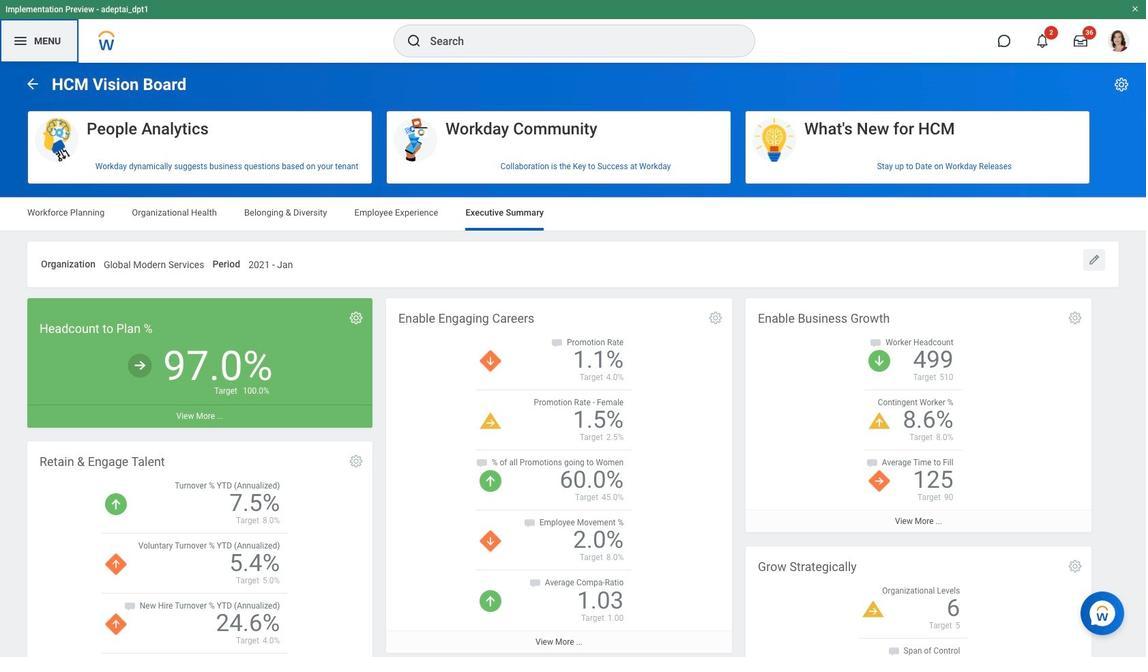 Task type: locate. For each thing, give the bounding box(es) containing it.
configure grow strategically image
[[1068, 559, 1083, 574]]

notifications large image
[[1036, 34, 1050, 48]]

neutral good image
[[127, 353, 153, 379]]

profile logan mcneil image
[[1109, 30, 1131, 55]]

enable business growth element
[[746, 298, 1092, 533]]

None text field
[[249, 251, 293, 275]]

1 vertical spatial up bad image
[[105, 614, 127, 636]]

up good image
[[480, 470, 502, 492], [105, 493, 127, 515], [480, 591, 502, 613]]

None text field
[[104, 251, 204, 275]]

2 up bad image from the top
[[105, 614, 127, 636]]

retain & engage talent element
[[27, 442, 373, 657]]

main content
[[0, 63, 1147, 657]]

configure this page image
[[1114, 76, 1131, 93]]

up bad image
[[105, 554, 127, 575], [105, 614, 127, 636]]

0 vertical spatial up bad image
[[105, 554, 127, 575]]

1 vertical spatial up good image
[[105, 493, 127, 515]]

inbox large image
[[1075, 34, 1088, 48]]

down good image
[[869, 350, 891, 372]]

grow strategically element
[[746, 547, 1092, 657]]

configure image
[[349, 310, 364, 325]]

neutral warning image
[[863, 601, 885, 618]]

tab list
[[14, 198, 1133, 231]]

down bad image
[[480, 350, 502, 372]]

banner
[[0, 0, 1147, 63]]



Task type: describe. For each thing, give the bounding box(es) containing it.
neutral warning image
[[480, 413, 502, 429]]

neutral bad image
[[869, 470, 891, 492]]

enable engaging careers element
[[386, 298, 733, 653]]

configure enable business growth image
[[1068, 310, 1083, 325]]

2 vertical spatial up good image
[[480, 591, 502, 613]]

previous page image
[[25, 75, 41, 92]]

search image
[[406, 33, 422, 49]]

down bad image
[[480, 531, 502, 552]]

Search Workday  search field
[[430, 26, 727, 56]]

0 vertical spatial up good image
[[480, 470, 502, 492]]

configure retain & engage talent image
[[349, 454, 364, 469]]

1 up bad image from the top
[[105, 554, 127, 575]]

up warning image
[[869, 413, 891, 429]]

up good image inside retain & engage talent element
[[105, 493, 127, 515]]

close environment banner image
[[1132, 5, 1140, 13]]

edit image
[[1088, 253, 1102, 267]]

justify image
[[12, 33, 29, 49]]



Task type: vqa. For each thing, say whether or not it's contained in the screenshot.
bottom Tasks
no



